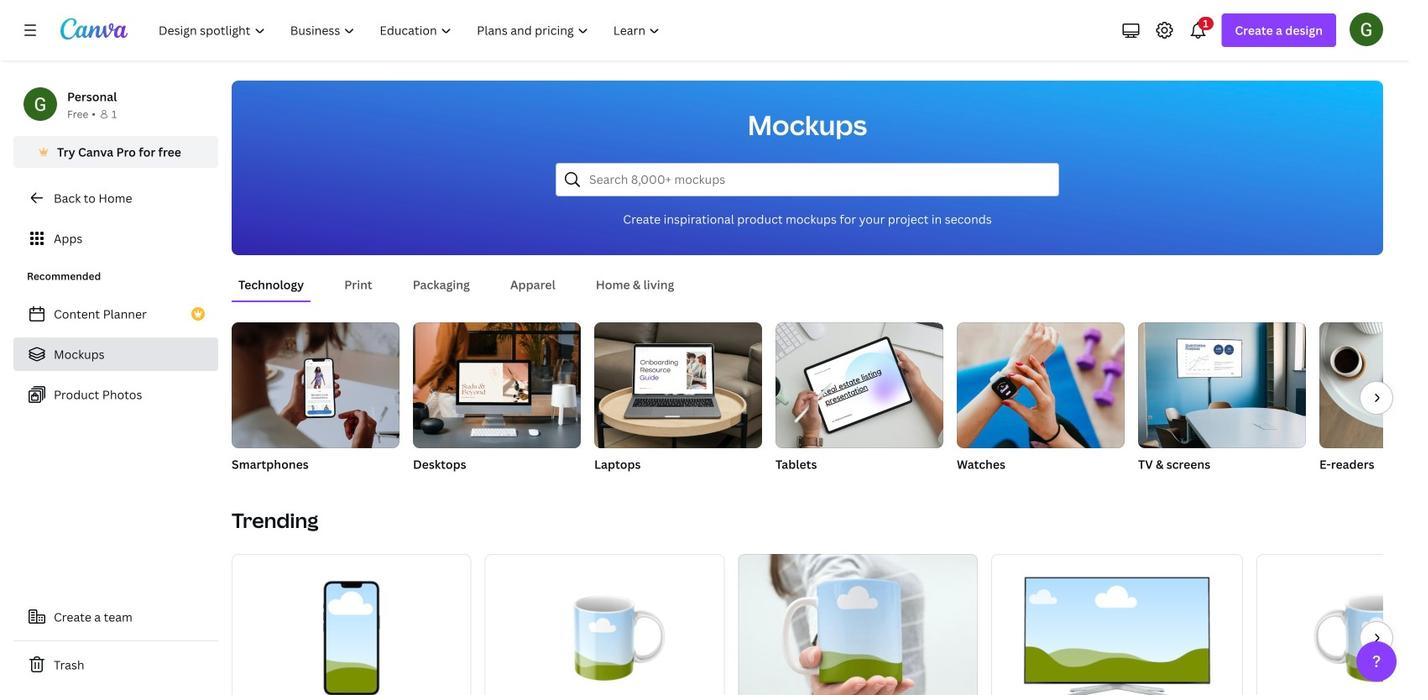 Task type: locate. For each thing, give the bounding box(es) containing it.
gary orlando image
[[1350, 12, 1384, 46]]

group
[[232, 322, 400, 474], [232, 322, 400, 448], [413, 322, 581, 474], [413, 322, 581, 448], [595, 322, 762, 474], [595, 322, 762, 448], [776, 322, 944, 474], [776, 322, 944, 448], [957, 322, 1125, 474], [1139, 322, 1307, 474], [1320, 322, 1411, 474], [232, 554, 472, 695], [485, 554, 725, 695], [738, 554, 978, 695]]

list
[[13, 297, 218, 411]]

Label search field
[[590, 164, 1049, 196]]



Task type: vqa. For each thing, say whether or not it's contained in the screenshot.
"Sign" in the 'Sign up' BUTTON
no



Task type: describe. For each thing, give the bounding box(es) containing it.
top level navigation element
[[148, 13, 675, 47]]



